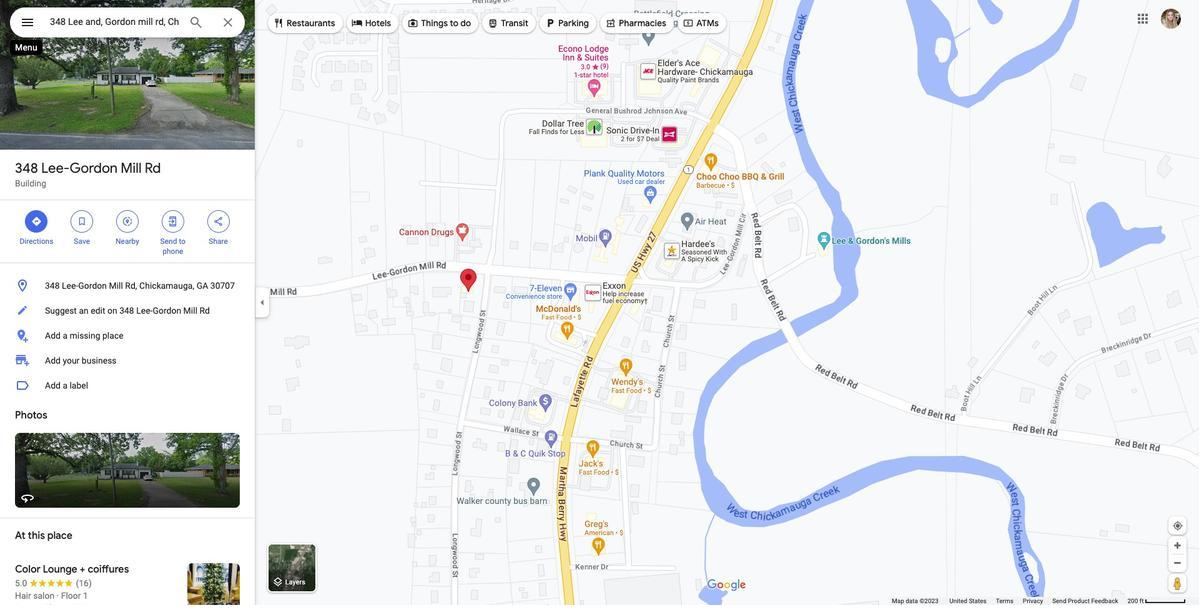Task type: locate. For each thing, give the bounding box(es) containing it.
suggest
[[45, 306, 77, 316]]


[[167, 215, 179, 229]]

·
[[57, 592, 59, 602]]

add a label button
[[0, 374, 255, 399]]

0 horizontal spatial 348
[[15, 160, 38, 177]]

1 horizontal spatial rd
[[200, 306, 210, 316]]

3 add from the top
[[45, 381, 61, 391]]

directions
[[20, 237, 53, 246]]


[[122, 215, 133, 229]]

1 vertical spatial place
[[47, 530, 72, 543]]

add left your
[[45, 356, 61, 366]]

0 vertical spatial add
[[45, 331, 61, 341]]

add inside add a missing place button
[[45, 331, 61, 341]]

add inside add your business link
[[45, 356, 61, 366]]

2 add from the top
[[45, 356, 61, 366]]

0 vertical spatial to
[[450, 17, 458, 29]]

send left product
[[1053, 598, 1067, 605]]

5.0
[[15, 579, 27, 589]]


[[683, 16, 694, 30]]

348 inside 348 lee-gordon mill rd building
[[15, 160, 38, 177]]

on
[[107, 306, 117, 316]]

to inside  things to do
[[450, 17, 458, 29]]

1 vertical spatial gordon
[[78, 281, 107, 291]]

photos
[[15, 410, 47, 422]]

1 vertical spatial lee-
[[62, 281, 78, 291]]

phone
[[163, 247, 183, 256]]

gordon inside 348 lee-gordon mill rd building
[[70, 160, 118, 177]]

color lounge + coiffures
[[15, 564, 129, 577]]

send to phone
[[160, 237, 186, 256]]

label
[[70, 381, 88, 391]]

lee- for rd
[[41, 160, 70, 177]]

share
[[209, 237, 228, 246]]

0 vertical spatial mill
[[121, 160, 142, 177]]

30707
[[210, 281, 235, 291]]

0 horizontal spatial rd
[[145, 160, 161, 177]]

footer containing map data ©2023
[[892, 598, 1128, 606]]

0 vertical spatial lee-
[[41, 160, 70, 177]]

2 vertical spatial add
[[45, 381, 61, 391]]

mill inside 348 lee-gordon mill rd, chickamauga, ga 30707 button
[[109, 281, 123, 291]]

0 vertical spatial 348
[[15, 160, 38, 177]]

0 vertical spatial gordon
[[70, 160, 118, 177]]

348 lee-gordon mill rd, chickamauga, ga 30707 button
[[0, 274, 255, 299]]

348 for rd
[[15, 160, 38, 177]]


[[31, 215, 42, 229]]

None field
[[50, 14, 179, 29]]

to
[[450, 17, 458, 29], [179, 237, 186, 246]]

product
[[1068, 598, 1090, 605]]

at
[[15, 530, 26, 543]]

add
[[45, 331, 61, 341], [45, 356, 61, 366], [45, 381, 61, 391]]

at this place
[[15, 530, 72, 543]]

to up phone
[[179, 237, 186, 246]]

lee-
[[41, 160, 70, 177], [62, 281, 78, 291], [136, 306, 153, 316]]

chickamauga,
[[139, 281, 194, 291]]

mill
[[121, 160, 142, 177], [109, 281, 123, 291], [183, 306, 197, 316]]


[[407, 16, 419, 30]]

mill up 
[[121, 160, 142, 177]]

a
[[63, 331, 67, 341], [63, 381, 67, 391]]

show street view coverage image
[[1169, 575, 1187, 593]]

to left do
[[450, 17, 458, 29]]

add for add your business
[[45, 356, 61, 366]]

suggest an edit on 348 lee-gordon mill rd button
[[0, 299, 255, 324]]

send
[[160, 237, 177, 246], [1053, 598, 1067, 605]]

send up phone
[[160, 237, 177, 246]]

place right the this
[[47, 530, 72, 543]]

ft
[[1140, 598, 1144, 605]]

1 vertical spatial a
[[63, 381, 67, 391]]

lee- down 348 lee-gordon mill rd, chickamauga, ga 30707
[[136, 306, 153, 316]]

to inside send to phone
[[179, 237, 186, 246]]


[[545, 16, 556, 30]]

1 add from the top
[[45, 331, 61, 341]]

mill left rd,
[[109, 281, 123, 291]]

1 horizontal spatial send
[[1053, 598, 1067, 605]]

add down suggest
[[45, 331, 61, 341]]

layers
[[285, 579, 305, 587]]

348 for rd,
[[45, 281, 60, 291]]

0 vertical spatial place
[[102, 331, 123, 341]]

1 vertical spatial 348
[[45, 281, 60, 291]]

gordon up 
[[70, 160, 118, 177]]

348 up suggest
[[45, 281, 60, 291]]

footer
[[892, 598, 1128, 606]]

1 vertical spatial add
[[45, 356, 61, 366]]

data
[[906, 598, 918, 605]]

add a missing place
[[45, 331, 123, 341]]

 things to do
[[407, 16, 471, 30]]

gordon for rd
[[70, 160, 118, 177]]

 transit
[[487, 16, 529, 30]]

2 vertical spatial mill
[[183, 306, 197, 316]]

 pharmacies
[[605, 16, 666, 30]]

gordon
[[70, 160, 118, 177], [78, 281, 107, 291], [153, 306, 181, 316]]

gordon up the edit
[[78, 281, 107, 291]]

 restaurants
[[273, 16, 335, 30]]

terms button
[[996, 598, 1014, 606]]

200 ft button
[[1128, 598, 1186, 605]]

1 vertical spatial mill
[[109, 281, 123, 291]]

add your business link
[[0, 349, 255, 374]]

united states
[[950, 598, 987, 605]]

1 horizontal spatial to
[[450, 17, 458, 29]]

mill down ga
[[183, 306, 197, 316]]

map
[[892, 598, 904, 605]]

a inside button
[[63, 331, 67, 341]]

zoom out image
[[1173, 559, 1182, 568]]

mill for rd,
[[109, 281, 123, 291]]


[[213, 215, 224, 229]]

2 horizontal spatial 348
[[119, 306, 134, 316]]

1 horizontal spatial 348
[[45, 281, 60, 291]]

add inside add a label button
[[45, 381, 61, 391]]

lee- inside 348 lee-gordon mill rd building
[[41, 160, 70, 177]]

a inside button
[[63, 381, 67, 391]]

1 a from the top
[[63, 331, 67, 341]]

united states button
[[950, 598, 987, 606]]

transit
[[501, 17, 529, 29]]

mill inside 348 lee-gordon mill rd building
[[121, 160, 142, 177]]

 hotels
[[351, 16, 391, 30]]

0 vertical spatial a
[[63, 331, 67, 341]]

rd,
[[125, 281, 137, 291]]

 parking
[[545, 16, 589, 30]]

348 up building
[[15, 160, 38, 177]]

place down on
[[102, 331, 123, 341]]

348 right on
[[119, 306, 134, 316]]

348
[[15, 160, 38, 177], [45, 281, 60, 291], [119, 306, 134, 316]]

add your business
[[45, 356, 117, 366]]

1 vertical spatial send
[[1053, 598, 1067, 605]]

lee- up building
[[41, 160, 70, 177]]

0 vertical spatial send
[[160, 237, 177, 246]]

a left missing
[[63, 331, 67, 341]]

0 horizontal spatial send
[[160, 237, 177, 246]]

0 horizontal spatial place
[[47, 530, 72, 543]]

floor
[[61, 592, 81, 602]]

a left label on the bottom of the page
[[63, 381, 67, 391]]

rd
[[145, 160, 161, 177], [200, 306, 210, 316]]

send inside button
[[1053, 598, 1067, 605]]

 atms
[[683, 16, 719, 30]]

1 horizontal spatial place
[[102, 331, 123, 341]]

1 vertical spatial to
[[179, 237, 186, 246]]

2 vertical spatial 348
[[119, 306, 134, 316]]

mill for rd
[[121, 160, 142, 177]]

348 lee-gordon mill rd, chickamauga, ga 30707
[[45, 281, 235, 291]]

hair
[[15, 592, 31, 602]]

1 vertical spatial rd
[[200, 306, 210, 316]]

send inside send to phone
[[160, 237, 177, 246]]

0 vertical spatial rd
[[145, 160, 161, 177]]

0 horizontal spatial to
[[179, 237, 186, 246]]

map data ©2023
[[892, 598, 940, 605]]

add left label on the bottom of the page
[[45, 381, 61, 391]]

200 ft
[[1128, 598, 1144, 605]]

2 a from the top
[[63, 381, 67, 391]]

nearby
[[116, 237, 139, 246]]

google maps element
[[0, 0, 1199, 606]]

gordon down chickamauga, at the left
[[153, 306, 181, 316]]

lee- up suggest
[[62, 281, 78, 291]]



Task type: vqa. For each thing, say whether or not it's contained in the screenshot.
89
no



Task type: describe. For each thing, give the bounding box(es) containing it.
ga
[[197, 281, 208, 291]]

add a missing place button
[[0, 324, 255, 349]]

2 vertical spatial lee-
[[136, 306, 153, 316]]

restaurants
[[287, 17, 335, 29]]

terms
[[996, 598, 1014, 605]]


[[76, 215, 88, 229]]

color
[[15, 564, 40, 577]]

add for add a label
[[45, 381, 61, 391]]

salon
[[33, 592, 54, 602]]

google account: michelle dermenjian  
(michelle.dermenjian@adept.ai) image
[[1161, 9, 1181, 28]]


[[20, 14, 35, 31]]

place inside button
[[102, 331, 123, 341]]

 search field
[[10, 7, 245, 40]]

feedback
[[1092, 598, 1118, 605]]

348 lee-gordon mill rd main content
[[0, 0, 255, 606]]

actions for 348 lee-gordon mill rd region
[[0, 201, 255, 263]]

none field inside 348 lee and, gordon mill rd, chickamauga, ga 30707 field
[[50, 14, 179, 29]]

©2023
[[920, 598, 939, 605]]

+
[[80, 564, 85, 577]]

edit
[[91, 306, 105, 316]]

united
[[950, 598, 968, 605]]

send product feedback
[[1053, 598, 1118, 605]]

privacy
[[1023, 598, 1043, 605]]

348 lee-gordon mill rd building
[[15, 160, 161, 189]]

lounge
[[43, 564, 77, 577]]

add a label
[[45, 381, 88, 391]]

a for missing
[[63, 331, 67, 341]]

2 vertical spatial gordon
[[153, 306, 181, 316]]

lee- for rd,
[[62, 281, 78, 291]]

show your location image
[[1172, 521, 1184, 532]]

rd inside button
[[200, 306, 210, 316]]

hotels
[[365, 17, 391, 29]]

an
[[79, 306, 89, 316]]

do
[[461, 17, 471, 29]]

gordon for rd,
[[78, 281, 107, 291]]

missing
[[70, 331, 100, 341]]

a for label
[[63, 381, 67, 391]]

mill inside suggest an edit on 348 lee-gordon mill rd button
[[183, 306, 197, 316]]

things
[[421, 17, 448, 29]]

1
[[83, 592, 88, 602]]


[[273, 16, 284, 30]]

states
[[969, 598, 987, 605]]


[[351, 16, 363, 30]]

348 Lee and, Gordon mill rd, Chickamauga, GA 30707 field
[[10, 7, 245, 37]]

hair salon · floor 1
[[15, 592, 88, 602]]

5.0 stars 16 reviews image
[[15, 578, 92, 590]]

send for send product feedback
[[1053, 598, 1067, 605]]

business
[[82, 356, 117, 366]]

collapse side panel image
[[255, 296, 269, 310]]

footer inside the google maps element
[[892, 598, 1128, 606]]

save
[[74, 237, 90, 246]]

(16)
[[76, 579, 92, 589]]


[[605, 16, 617, 30]]

zoom in image
[[1173, 542, 1182, 551]]

200
[[1128, 598, 1138, 605]]

suggest an edit on 348 lee-gordon mill rd
[[45, 306, 210, 316]]


[[487, 16, 499, 30]]

parking
[[558, 17, 589, 29]]

rd inside 348 lee-gordon mill rd building
[[145, 160, 161, 177]]

atms
[[696, 17, 719, 29]]

add for add a missing place
[[45, 331, 61, 341]]

your
[[63, 356, 80, 366]]

this
[[28, 530, 45, 543]]

send product feedback button
[[1053, 598, 1118, 606]]

coiffures
[[88, 564, 129, 577]]

pharmacies
[[619, 17, 666, 29]]

privacy button
[[1023, 598, 1043, 606]]

 button
[[10, 7, 45, 40]]

send for send to phone
[[160, 237, 177, 246]]

building
[[15, 179, 46, 189]]



